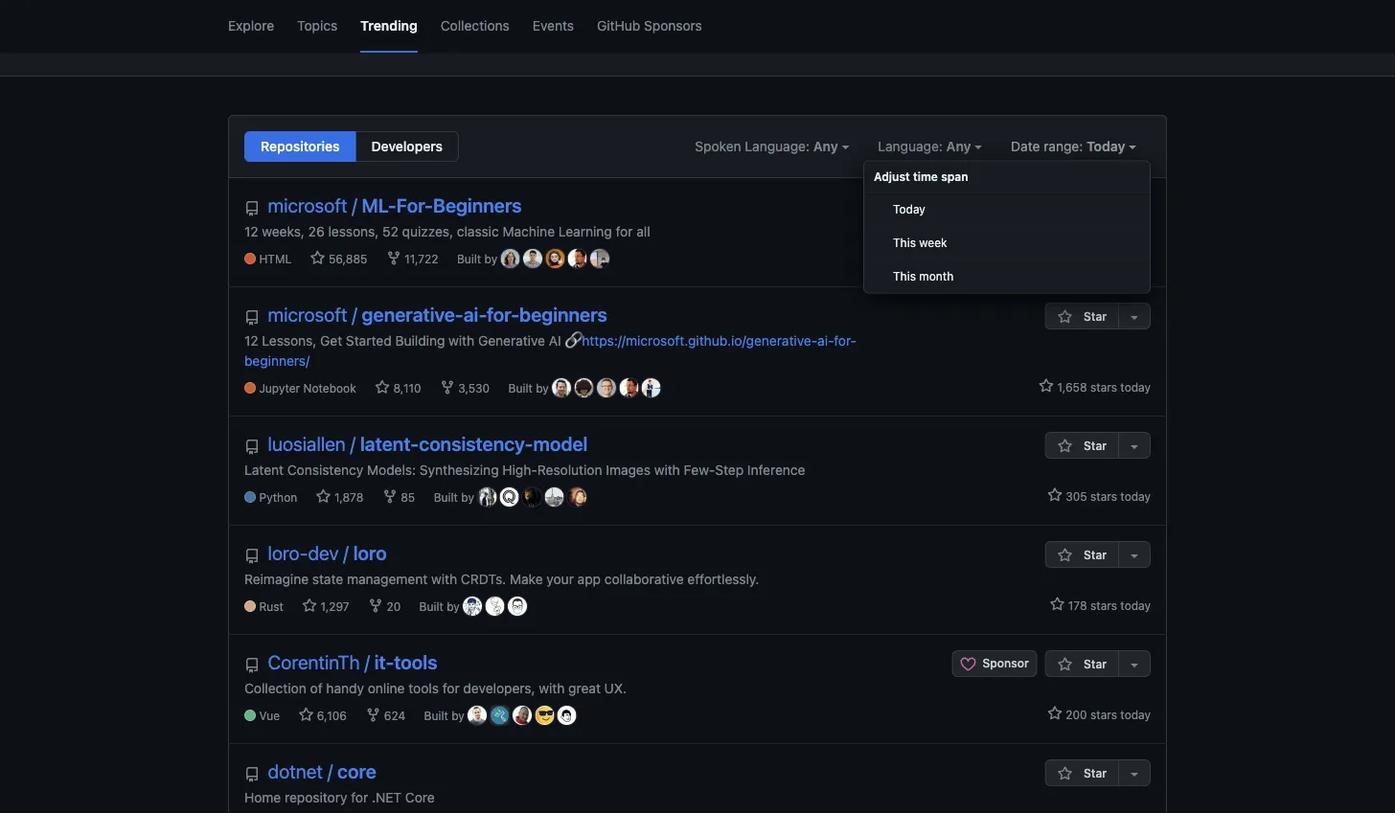 Task type: describe. For each thing, give the bounding box(es) containing it.
github sponsors link
[[597, 0, 702, 53]]

loro-
[[268, 542, 308, 564]]

models:
[[367, 462, 416, 478]]

beginners
[[519, 303, 607, 326]]

sponsor
[[983, 657, 1029, 671]]

trending
[[360, 17, 418, 33]]

2 language: from the left
[[878, 138, 943, 154]]

2 any from the left
[[947, 138, 971, 154]]

1,878
[[331, 491, 364, 505]]

built by for beginners
[[457, 253, 501, 266]]

adjust
[[874, 170, 910, 184]]

dotnet
[[268, 760, 323, 783]]

by for for-
[[536, 382, 549, 395]]

collections
[[441, 17, 510, 33]]

for-
[[396, 194, 433, 217]]

resolution
[[537, 462, 602, 478]]

collaborative
[[605, 571, 684, 587]]

step
[[715, 462, 744, 478]]

consistency-
[[419, 433, 533, 455]]

github sponsors
[[597, 17, 702, 33]]

star image for the 1,878 link
[[316, 489, 331, 505]]

1 language: from the left
[[745, 138, 810, 154]]

repo image for corentinth / it-tools
[[244, 658, 260, 674]]

generative
[[478, 333, 545, 348]]

fork image for ai-
[[440, 380, 455, 395]]

@hereje image
[[523, 249, 542, 268]]

624
[[381, 710, 406, 723]]

explore link
[[228, 0, 274, 53]]

@motui image
[[557, 706, 577, 725]]

🔗
[[565, 333, 578, 348]]

by for beginners
[[484, 253, 498, 266]]

most
[[730, 7, 765, 25]]

model
[[533, 433, 588, 455]]

today.
[[867, 7, 909, 25]]

see what the github community is most excited about today.
[[486, 7, 909, 25]]

luosiallen / latent-consistency-model
[[268, 433, 588, 455]]

sponsor link
[[952, 651, 1038, 678]]

html
[[259, 253, 292, 266]]

with up @marvin j97 icon
[[539, 680, 565, 696]]

see
[[486, 7, 513, 25]]

/ right dev
[[343, 542, 349, 564]]

sponsors
[[644, 17, 702, 33]]

/ for it-tools
[[365, 651, 370, 674]]

microsoft / ml-for-beginners
[[268, 194, 522, 217]]

today for for-
[[1121, 380, 1151, 394]]

https://microsoft.github.io/generative-ai-for- beginners/ link
[[244, 333, 857, 368]]

@zxch3n image
[[463, 597, 482, 616]]

repo image for microsoft / ml-for-beginners
[[244, 201, 260, 217]]

lessons,
[[262, 333, 317, 348]]

3,530 link
[[440, 380, 490, 397]]

by left "@corentinth" icon
[[452, 710, 465, 723]]

online
[[368, 680, 405, 696]]

built by down collection of handy online tools for developers, with great ux. in the bottom of the page
[[424, 710, 468, 723]]

language: any
[[878, 138, 975, 154]]

developers link
[[355, 131, 459, 162]]

home
[[244, 790, 281, 805]]

8,110 link
[[375, 380, 421, 397]]

for- inside the https://microsoft.github.io/generative-ai-for- beginners/
[[834, 333, 857, 348]]

1 horizontal spatial today
[[1087, 138, 1125, 154]]

this week link
[[864, 227, 1150, 260]]

home repository for .net core
[[244, 790, 435, 805]]

today inside today link
[[893, 203, 926, 216]]

ux.
[[604, 680, 627, 696]]

building
[[395, 333, 445, 348]]

latent consistency models: synthesizing high-resolution images with few-step inference
[[244, 462, 805, 478]]

heart image
[[960, 657, 976, 672]]

great
[[568, 680, 601, 696]]

star button for consistency-
[[1045, 432, 1118, 459]]

with down the microsoft / generative-ai-for-beginners
[[449, 333, 475, 348]]

@softchris image for microsoft / ml-for-beginners
[[568, 249, 587, 268]]

developers,
[[463, 680, 535, 696]]

this month
[[893, 270, 954, 283]]

add this repository to a list image for microsoft / generative-ai-for-beginners
[[1127, 310, 1142, 325]]

repository
[[285, 790, 347, 805]]

star button for ai-
[[1045, 303, 1118, 330]]

@john0isaac image
[[552, 379, 571, 398]]

fork image for consistency-
[[382, 489, 398, 505]]

make
[[510, 571, 543, 587]]

11,722
[[401, 253, 438, 266]]

@luosiallen image
[[478, 488, 497, 507]]

month
[[919, 270, 954, 283]]

add this repository to a list image for latent-consistency-model
[[1127, 439, 1142, 454]]

4 stars from the top
[[1091, 599, 1117, 612]]

/ for generative-ai-for-beginners
[[352, 303, 357, 326]]

rust
[[259, 601, 283, 614]]

ai- inside the https://microsoft.github.io/generative-ai-for- beginners/
[[818, 333, 834, 348]]

synthesizing
[[420, 462, 499, 478]]

star button for loro
[[1045, 541, 1118, 568]]

1 any from the left
[[813, 138, 838, 154]]

jupyter notebook
[[259, 382, 356, 395]]

by left @zxch3n icon
[[447, 601, 460, 614]]

1,297
[[317, 601, 349, 614]]

star image for star button related to ai-
[[1058, 310, 1073, 325]]

8,110
[[390, 382, 421, 395]]

collection
[[244, 680, 307, 696]]

built by right 20
[[419, 601, 463, 614]]

85
[[398, 491, 415, 505]]

52
[[382, 223, 399, 239]]

6,106 link
[[298, 708, 347, 725]]

star image up 178
[[1058, 548, 1073, 564]]

@renovate image
[[490, 706, 509, 725]]

@imsingee image
[[508, 597, 527, 616]]

built for ai-
[[508, 382, 533, 395]]

excited
[[769, 7, 819, 25]]

today for model
[[1121, 490, 1151, 503]]

1,878 link
[[316, 489, 364, 507]]

star image for 464 stars today
[[1047, 249, 1062, 265]]

core
[[405, 790, 435, 805]]

star image for 2nd star button from the bottom of the page
[[1058, 657, 1073, 673]]

200
[[1066, 708, 1087, 722]]

fork image for loro
[[368, 599, 383, 614]]

events
[[533, 17, 574, 33]]

20 link
[[368, 599, 401, 616]]

star image left "305"
[[1047, 488, 1063, 503]]

built for consistency-
[[434, 491, 458, 505]]

range:
[[1044, 138, 1083, 154]]

stars for model
[[1091, 490, 1117, 503]]

learning
[[559, 223, 612, 239]]

topics
[[297, 17, 337, 33]]

date
[[1011, 138, 1040, 154]]

with left crdts.
[[431, 571, 457, 587]]

repo image for microsoft / generative-ai-for-beginners
[[244, 311, 260, 326]]

1 vertical spatial tools
[[409, 680, 439, 696]]

4 star button from the top
[[1045, 651, 1118, 678]]

corentinth / it-tools
[[268, 651, 437, 674]]

app
[[578, 571, 601, 587]]

/ for ml-for-beginners
[[352, 194, 357, 217]]

star image for 1st star button from the bottom
[[1058, 767, 1073, 782]]

classic
[[457, 223, 499, 239]]

the
[[554, 7, 577, 25]]

images
[[606, 462, 651, 478]]

fork image for for-
[[386, 251, 401, 266]]

star image for 200 stars today
[[1047, 706, 1063, 722]]

star image for 6,106 link
[[298, 708, 314, 723]]

beginners/
[[244, 353, 310, 368]]

community
[[634, 7, 711, 25]]

reimagine state management with crdts. make your app collaborative effortlessly.
[[244, 571, 759, 587]]

@tyq1024 image
[[500, 488, 519, 507]]



Task type: vqa. For each thing, say whether or not it's contained in the screenshot.
the HTML
yes



Task type: locate. For each thing, give the bounding box(es) containing it.
fork image right 8,110
[[440, 380, 455, 395]]

repo image up beginners/
[[244, 311, 260, 326]]

@marvin j97 image
[[535, 706, 554, 725]]

star image down 200
[[1058, 767, 1073, 782]]

0 vertical spatial add this repository to a list image
[[1127, 310, 1142, 325]]

spoken
[[695, 138, 741, 154]]

4 star from the top
[[1084, 657, 1107, 671]]

tools up collection of handy online tools for developers, with great ux. in the bottom of the page
[[394, 651, 437, 674]]

0 vertical spatial 12
[[244, 223, 258, 239]]

3 add this repository to a list image from the top
[[1127, 657, 1142, 673]]

this left month
[[893, 270, 916, 283]]

0 horizontal spatial ai-
[[464, 303, 487, 326]]

star image left 200
[[1047, 706, 1063, 722]]

1 vertical spatial today
[[893, 203, 926, 216]]

today for beginners
[[1121, 251, 1151, 265]]

star for ai-
[[1084, 310, 1107, 323]]

repo image for dotnet / core
[[244, 768, 260, 783]]

built down synthesizing
[[434, 491, 458, 505]]

12 left weeks,
[[244, 223, 258, 239]]

by
[[484, 253, 498, 266], [536, 382, 549, 395], [461, 491, 474, 505], [447, 601, 460, 614], [452, 710, 465, 723]]

star image down the of
[[298, 708, 314, 723]]

@leestott image
[[597, 379, 616, 398]]

built for for-
[[457, 253, 481, 266]]

0 vertical spatial add this repository to a list image
[[1127, 439, 1142, 454]]

1 horizontal spatial any
[[947, 138, 971, 154]]

1 repo image from the top
[[244, 311, 260, 326]]

add this repository to a list image
[[1127, 310, 1142, 325], [1127, 767, 1142, 782]]

star image down state
[[302, 599, 317, 614]]

4 today from the top
[[1121, 599, 1151, 612]]

built left @john0isaac icon
[[508, 382, 533, 395]]

star image for 8,110
[[375, 380, 390, 395]]

built by down synthesizing
[[434, 491, 478, 505]]

star up 178 stars today
[[1084, 548, 1107, 562]]

@chenxwh image
[[545, 488, 564, 507]]

trending link
[[360, 0, 418, 53]]

notebook
[[303, 382, 356, 395]]

0 vertical spatial tools
[[394, 651, 437, 674]]

jupyter
[[259, 382, 300, 395]]

collections link
[[441, 0, 510, 53]]

@jlooper image
[[501, 249, 520, 268]]

3 today from the top
[[1121, 490, 1151, 503]]

star for consistency-
[[1084, 439, 1107, 452]]

fork image down models:
[[382, 489, 398, 505]]

@corentinth image
[[468, 706, 487, 725]]

add this repository to a list image down 200 stars today
[[1127, 767, 1142, 782]]

microsoft for microsoft / ml-for-beginners
[[268, 194, 347, 217]]

1 vertical spatial add this repository to a list image
[[1127, 548, 1142, 564]]

2 stars from the top
[[1091, 380, 1117, 394]]

star button up "305"
[[1045, 432, 1118, 459]]

microsoft up the lessons,
[[268, 303, 347, 326]]

star image
[[1047, 249, 1062, 265], [310, 251, 325, 266], [375, 380, 390, 395], [1058, 439, 1073, 454], [1058, 548, 1073, 564], [1050, 597, 1065, 612], [302, 599, 317, 614], [1047, 706, 1063, 722]]

by left @john0isaac icon
[[536, 382, 549, 395]]

1 vertical spatial add this repository to a list image
[[1127, 767, 1142, 782]]

1 stars from the top
[[1091, 251, 1117, 265]]

3 stars from the top
[[1091, 490, 1117, 503]]

this week
[[893, 236, 947, 250]]

tools
[[394, 651, 437, 674], [409, 680, 439, 696]]

repo image up home
[[244, 768, 260, 783]]

events link
[[533, 0, 574, 53]]

started
[[346, 333, 392, 348]]

microsoft
[[268, 194, 347, 217], [268, 303, 347, 326]]

1 vertical spatial for
[[442, 680, 460, 696]]

0 vertical spatial @softchris image
[[568, 249, 587, 268]]

/ for core
[[327, 760, 333, 783]]

1 horizontal spatial language:
[[878, 138, 943, 154]]

explore
[[228, 17, 274, 33]]

1 horizontal spatial @softchris image
[[619, 379, 639, 398]]

built down collection of handy online tools for developers, with great ux. in the bottom of the page
[[424, 710, 448, 723]]

today right 200
[[1121, 708, 1151, 722]]

1 vertical spatial for-
[[834, 333, 857, 348]]

ml-
[[362, 194, 396, 217]]

/ up "started"
[[352, 303, 357, 326]]

fork image
[[365, 708, 381, 723]]

fork image inside 3,530 link
[[440, 380, 455, 395]]

1 add this repository to a list image from the top
[[1127, 439, 1142, 454]]

today link
[[864, 193, 1150, 227]]

2 horizontal spatial for
[[616, 223, 633, 239]]

built by for for-
[[508, 382, 552, 395]]

stars right 178
[[1091, 599, 1117, 612]]

menu
[[863, 161, 1151, 294]]

loro-dev / loro
[[268, 542, 387, 564]]

1 12 from the top
[[244, 223, 258, 239]]

repo image up the collection
[[244, 658, 260, 674]]

collection of handy online tools for developers, with great ux.
[[244, 680, 627, 696]]

2 star button from the top
[[1045, 432, 1118, 459]]

2 vertical spatial add this repository to a list image
[[1127, 657, 1142, 673]]

2 repo image from the top
[[244, 549, 260, 564]]

developers
[[371, 138, 443, 154]]

repo image up html
[[244, 201, 260, 217]]

0 horizontal spatial @softchris image
[[568, 249, 587, 268]]

weeks,
[[262, 223, 305, 239]]

core
[[337, 760, 376, 783]]

stars right 200
[[1091, 708, 1117, 722]]

star button up 200
[[1045, 651, 1118, 678]]

85 link
[[382, 489, 415, 507]]

1 vertical spatial repo image
[[244, 549, 260, 564]]

crdts.
[[461, 571, 506, 587]]

ai
[[549, 333, 561, 348]]

0 vertical spatial microsoft
[[268, 194, 347, 217]]

@koreyspace image
[[575, 379, 594, 398]]

1 horizontal spatial for-
[[834, 333, 857, 348]]

178
[[1068, 599, 1087, 612]]

2 today from the top
[[1121, 380, 1151, 394]]

@mjpyeon image
[[522, 488, 542, 507]]

0 vertical spatial repo image
[[244, 201, 260, 217]]

repo image
[[244, 201, 260, 217], [244, 549, 260, 564]]

12 for microsoft / generative-ai-for-beginners
[[244, 333, 258, 348]]

built down classic
[[457, 253, 481, 266]]

2 add this repository to a list image from the top
[[1127, 767, 1142, 782]]

dev
[[308, 542, 339, 564]]

effortlessly.
[[687, 571, 759, 587]]

56,885
[[325, 253, 368, 266]]

microsoft for microsoft / generative-ai-for-beginners
[[268, 303, 347, 326]]

today right 464
[[1121, 251, 1151, 265]]

5 stars from the top
[[1091, 708, 1117, 722]]

add this repository to a list image up 200 stars today
[[1127, 657, 1142, 673]]

star up 305 stars today
[[1084, 439, 1107, 452]]

3 repo image from the top
[[244, 658, 260, 674]]

for left developers,
[[442, 680, 460, 696]]

2 microsoft from the top
[[268, 303, 347, 326]]

built by for model
[[434, 491, 478, 505]]

@cgoit image
[[513, 706, 532, 725]]

star button down 200
[[1045, 760, 1118, 787]]

add this repository to a list image for dotnet / core
[[1127, 767, 1142, 782]]

repo image for luosiallen / latent-consistency-model
[[244, 440, 260, 455]]

star image up "305"
[[1058, 439, 1073, 454]]

@softchris image for microsoft / generative-ai-for-beginners
[[619, 379, 639, 398]]

fork image down 52
[[386, 251, 401, 266]]

star image
[[1058, 310, 1073, 325], [1039, 379, 1054, 394], [1047, 488, 1063, 503], [316, 489, 331, 505], [1058, 657, 1073, 673], [298, 708, 314, 723], [1058, 767, 1073, 782]]

spoken language: any
[[695, 138, 842, 154]]

11,722 link
[[386, 251, 438, 268]]

star image for 1,297
[[302, 599, 317, 614]]

by left "@luosiallen" icon at the bottom left of page
[[461, 491, 474, 505]]

quizzes,
[[402, 223, 453, 239]]

star image inside 1,297 link
[[302, 599, 317, 614]]

fork image inside 85 link
[[382, 489, 398, 505]]

star image left '1,658'
[[1039, 379, 1054, 394]]

get
[[320, 333, 342, 348]]

1 horizontal spatial ai-
[[818, 333, 834, 348]]

2 star from the top
[[1084, 439, 1107, 452]]

@softchris image left @kinfey icon
[[619, 379, 639, 398]]

latent
[[244, 462, 284, 478]]

about
[[823, 7, 863, 25]]

star image left 464
[[1047, 249, 1062, 265]]

@vidushi gupta image
[[546, 249, 565, 268]]

12 lessons, get started building with generative ai 🔗
[[244, 333, 582, 348]]

fork image down management
[[368, 599, 383, 614]]

today down adjust time span
[[893, 203, 926, 216]]

lessons,
[[328, 223, 379, 239]]

for
[[616, 223, 633, 239], [442, 680, 460, 696], [351, 790, 368, 805]]

1 this from the top
[[893, 236, 916, 250]]

by for model
[[461, 491, 474, 505]]

/ left it-
[[365, 651, 370, 674]]

stars for for-
[[1091, 380, 1117, 394]]

0 horizontal spatial for
[[351, 790, 368, 805]]

3 star from the top
[[1084, 548, 1107, 562]]

5 star button from the top
[[1045, 760, 1118, 787]]

what
[[517, 7, 550, 25]]

5 today from the top
[[1121, 708, 1151, 722]]

built for tools
[[424, 710, 448, 723]]

add this repository to a list image
[[1127, 439, 1142, 454], [1127, 548, 1142, 564], [1127, 657, 1142, 673]]

1 microsoft from the top
[[268, 194, 347, 217]]

star image up 200
[[1058, 657, 1073, 673]]

star image inside the 1,878 link
[[316, 489, 331, 505]]

repo image for loro-dev / loro
[[244, 549, 260, 564]]

0 horizontal spatial for-
[[487, 303, 520, 326]]

12 up beginners/
[[244, 333, 258, 348]]

200 stars today
[[1063, 708, 1151, 722]]

fork image inside '11,722' link
[[386, 251, 401, 266]]

@softchris image right @vidushi gupta image
[[568, 249, 587, 268]]

adjust time span
[[874, 170, 968, 184]]

305 stars today
[[1063, 490, 1151, 503]]

0 vertical spatial for
[[616, 223, 633, 239]]

0 horizontal spatial today
[[893, 203, 926, 216]]

star image down 26
[[310, 251, 325, 266]]

2 add this repository to a list image from the top
[[1127, 548, 1142, 564]]

1 horizontal spatial for
[[442, 680, 460, 696]]

624 link
[[365, 708, 406, 725]]

0 vertical spatial ai-
[[464, 303, 487, 326]]

@minwook shin image
[[590, 249, 610, 268]]

all
[[637, 223, 650, 239]]

this left week
[[893, 236, 916, 250]]

for left all
[[616, 223, 633, 239]]

built
[[457, 253, 481, 266], [508, 382, 533, 395], [434, 491, 458, 505], [419, 601, 444, 614], [424, 710, 448, 723]]

https://microsoft.github.io/generative-ai-for- beginners/
[[244, 333, 857, 368]]

1 star button from the top
[[1045, 303, 1118, 330]]

star image down consistency
[[316, 489, 331, 505]]

ai-
[[464, 303, 487, 326], [818, 333, 834, 348]]

built right 20
[[419, 601, 444, 614]]

built by down classic
[[457, 253, 501, 266]]

star image for 178 stars today
[[1050, 597, 1065, 612]]

vue
[[259, 710, 280, 723]]

0 vertical spatial today
[[1087, 138, 1125, 154]]

0 vertical spatial this
[[893, 236, 916, 250]]

/ for latent-consistency-model
[[350, 433, 356, 455]]

loro
[[353, 542, 387, 564]]

star image for 56,885
[[310, 251, 325, 266]]

star down 200 stars today
[[1084, 767, 1107, 780]]

language: up adjust time span
[[878, 138, 943, 154]]

12 weeks, 26 lessons, 52 quizzes, classic machine learning for all
[[244, 223, 650, 239]]

star image inside 8,110 link
[[375, 380, 390, 395]]

464
[[1065, 251, 1087, 265]]

6,106
[[314, 710, 347, 723]]

built for loro
[[419, 601, 444, 614]]

latent-
[[360, 433, 419, 455]]

built by down https://microsoft.github.io/generative-ai-for- beginners/ link
[[508, 382, 552, 395]]

5 star from the top
[[1084, 767, 1107, 780]]

star button down 464
[[1045, 303, 1118, 330]]

microsoft / generative-ai-for-beginners
[[268, 303, 607, 326]]

1 vertical spatial this
[[893, 270, 916, 283]]

0 horizontal spatial any
[[813, 138, 838, 154]]

tools right the online
[[409, 680, 439, 696]]

0 vertical spatial for-
[[487, 303, 520, 326]]

it-
[[375, 651, 394, 674]]

fork image inside the 20 link
[[368, 599, 383, 614]]

time
[[913, 170, 938, 184]]

0 horizontal spatial language:
[[745, 138, 810, 154]]

menu containing adjust time span
[[863, 161, 1151, 294]]

add this repository to a list image down 464 stars today
[[1127, 310, 1142, 325]]

generative-
[[362, 303, 464, 326]]

1 vertical spatial ai-
[[818, 333, 834, 348]]

1 vertical spatial @softchris image
[[619, 379, 639, 398]]

1 today from the top
[[1121, 251, 1151, 265]]

language: right the "spoken"
[[745, 138, 810, 154]]

star down 464 stars today
[[1084, 310, 1107, 323]]

https://microsoft.github.io/generative-
[[582, 333, 818, 348]]

python
[[259, 491, 297, 505]]

/
[[352, 194, 357, 217], [352, 303, 357, 326], [350, 433, 356, 455], [343, 542, 349, 564], [365, 651, 370, 674], [327, 760, 333, 783]]

dotnet / core
[[268, 760, 376, 783]]

add this repository to a list image for loro
[[1127, 548, 1142, 564]]

beginners
[[433, 194, 522, 217]]

464 stars today
[[1062, 251, 1151, 265]]

2 12 from the top
[[244, 333, 258, 348]]

this for this week
[[893, 236, 916, 250]]

star up 200 stars today
[[1084, 657, 1107, 671]]

1 repo image from the top
[[244, 201, 260, 217]]

add this repository to a list image up 305 stars today
[[1127, 439, 1142, 454]]

for-
[[487, 303, 520, 326], [834, 333, 857, 348]]

topics link
[[297, 0, 337, 53]]

microsoft up 26
[[268, 194, 347, 217]]

1 star from the top
[[1084, 310, 1107, 323]]

/ left ml-
[[352, 194, 357, 217]]

star image inside 56,885 link
[[310, 251, 325, 266]]

consistency
[[287, 462, 363, 478]]

178 stars today
[[1065, 599, 1151, 612]]

this month link
[[864, 260, 1150, 293]]

few-
[[684, 462, 715, 478]]

handy
[[326, 680, 364, 696]]

2 vertical spatial for
[[351, 790, 368, 805]]

stars right '1,658'
[[1091, 380, 1117, 394]]

star image down 464
[[1058, 310, 1073, 325]]

/ left core
[[327, 760, 333, 783]]

today right 178
[[1121, 599, 1151, 612]]

star image left 178
[[1050, 597, 1065, 612]]

stars right "305"
[[1091, 490, 1117, 503]]

3 star button from the top
[[1045, 541, 1118, 568]]

repo image
[[244, 311, 260, 326], [244, 440, 260, 455], [244, 658, 260, 674], [244, 768, 260, 783]]

4 repo image from the top
[[244, 768, 260, 783]]

12 for microsoft / ml-for-beginners
[[244, 223, 258, 239]]

today right "305"
[[1121, 490, 1151, 503]]

1 vertical spatial microsoft
[[268, 303, 347, 326]]

star image down "started"
[[375, 380, 390, 395]]

with left few-
[[654, 462, 680, 478]]

star image inside 6,106 link
[[298, 708, 314, 723]]

@akx image
[[567, 488, 586, 507]]

for down core
[[351, 790, 368, 805]]

2 this from the top
[[893, 270, 916, 283]]

@softchris image
[[568, 249, 587, 268], [619, 379, 639, 398]]

@leeeon233 image
[[485, 597, 505, 616]]

today
[[1121, 251, 1151, 265], [1121, 380, 1151, 394], [1121, 490, 1151, 503], [1121, 599, 1151, 612], [1121, 708, 1151, 722]]

2 repo image from the top
[[244, 440, 260, 455]]

repo image up reimagine
[[244, 549, 260, 564]]

stars for beginners
[[1091, 251, 1117, 265]]

repo image up latent
[[244, 440, 260, 455]]

by left '@jlooper' icon
[[484, 253, 498, 266]]

star for loro
[[1084, 548, 1107, 562]]

corentinth
[[268, 651, 360, 674]]

this for this month
[[893, 270, 916, 283]]

star button up 178
[[1045, 541, 1118, 568]]

add this repository to a list image up 178 stars today
[[1127, 548, 1142, 564]]

@kinfey image
[[642, 379, 661, 398]]

1 add this repository to a list image from the top
[[1127, 310, 1142, 325]]

today right '1,658'
[[1121, 380, 1151, 394]]

1 vertical spatial 12
[[244, 333, 258, 348]]

today right 'range:' on the top
[[1087, 138, 1125, 154]]

high-
[[503, 462, 537, 478]]

/ left the latent-
[[350, 433, 356, 455]]

stars right 464
[[1091, 251, 1117, 265]]

fork image
[[386, 251, 401, 266], [440, 380, 455, 395], [382, 489, 398, 505], [368, 599, 383, 614]]



